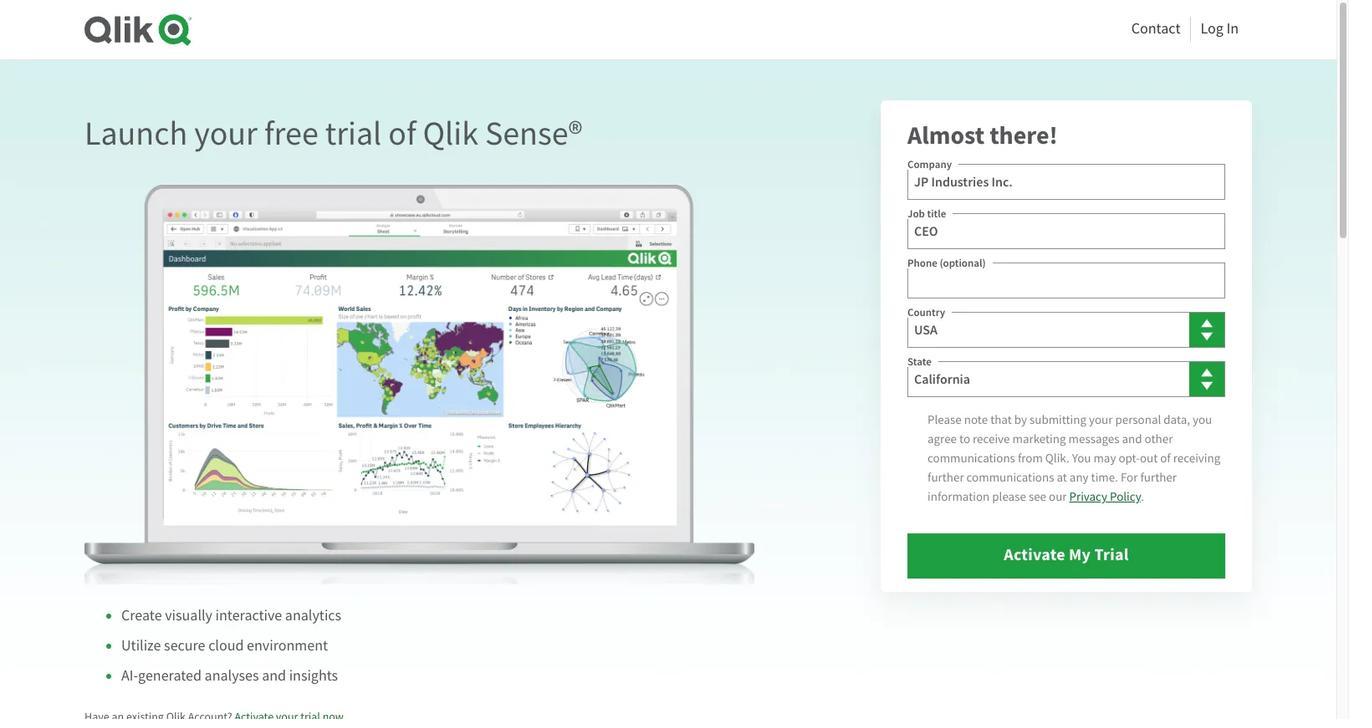 Task type: describe. For each thing, give the bounding box(es) containing it.
phone
[[908, 256, 938, 270]]

contact
[[1132, 19, 1181, 38]]

company
[[908, 157, 952, 172]]

and inside please note that by submitting your personal data, you agree to receive marketing messages and other communications from qlik. you may opt-out of receiving further communications at any time. for further information please see our
[[1123, 431, 1143, 448]]

data,
[[1164, 412, 1191, 428]]

Job title text field
[[908, 213, 1226, 249]]

out
[[1140, 450, 1158, 467]]

utilize
[[121, 637, 161, 656]]

job title
[[908, 207, 947, 221]]

insights
[[289, 667, 338, 686]]

generated
[[138, 667, 202, 686]]

opt-
[[1119, 450, 1141, 467]]

phone (optional)
[[908, 256, 986, 270]]

receive
[[973, 431, 1010, 448]]

submitting
[[1030, 412, 1087, 428]]

analytics
[[285, 607, 341, 626]]

note
[[965, 412, 988, 428]]

receiving
[[1174, 450, 1221, 467]]

almost
[[908, 119, 985, 152]]

contact link
[[1132, 15, 1181, 42]]

that
[[991, 412, 1012, 428]]

may
[[1094, 450, 1117, 467]]

country
[[908, 305, 946, 320]]

to
[[960, 431, 971, 448]]

sense®
[[485, 112, 583, 155]]

our
[[1049, 489, 1067, 505]]

0 horizontal spatial and
[[262, 667, 286, 686]]

(optional)
[[940, 256, 986, 270]]

1 further from the left
[[928, 470, 964, 486]]

visually
[[165, 607, 213, 626]]

.
[[1142, 489, 1145, 505]]

personal
[[1116, 412, 1162, 428]]

qlik.
[[1046, 450, 1070, 467]]

go to the home page. image
[[85, 13, 192, 46]]

of inside please note that by submitting your personal data, you agree to receive marketing messages and other communications from qlik. you may opt-out of receiving further communications at any time. for further information please see our
[[1161, 450, 1171, 467]]

free
[[264, 112, 319, 155]]

in
[[1227, 19, 1239, 38]]

other
[[1145, 431, 1173, 448]]

log in
[[1201, 19, 1239, 38]]

at
[[1057, 470, 1068, 486]]

state
[[908, 355, 932, 369]]

environment
[[247, 637, 328, 656]]

launch
[[85, 112, 188, 155]]

2 further from the left
[[1141, 470, 1177, 486]]

messages
[[1069, 431, 1120, 448]]

launch your free trial of qlik sense®
[[85, 112, 583, 155]]

please
[[993, 489, 1027, 505]]



Task type: locate. For each thing, give the bounding box(es) containing it.
there!
[[990, 119, 1058, 152]]

you
[[1193, 412, 1213, 428]]

communications
[[928, 450, 1016, 467], [967, 470, 1055, 486]]

log in link
[[1201, 15, 1239, 42]]

0 vertical spatial of
[[388, 112, 416, 155]]

of
[[388, 112, 416, 155], [1161, 450, 1171, 467]]

1 vertical spatial communications
[[967, 470, 1055, 486]]

time.
[[1092, 470, 1119, 486]]

ai-
[[121, 667, 138, 686]]

title
[[928, 207, 947, 221]]

Company text field
[[908, 164, 1226, 200]]

log
[[1201, 19, 1224, 38]]

of right "out"
[[1161, 450, 1171, 467]]

communications up please
[[967, 470, 1055, 486]]

your left free
[[194, 112, 258, 155]]

marketing
[[1013, 431, 1067, 448]]

None submit
[[908, 534, 1226, 579]]

further up information
[[928, 470, 964, 486]]

privacy policy .
[[1070, 489, 1145, 505]]

interactive
[[216, 607, 282, 626]]

your
[[194, 112, 258, 155], [1090, 412, 1113, 428]]

privacy
[[1070, 489, 1108, 505]]

1 vertical spatial of
[[1161, 450, 1171, 467]]

ai-generated analyses and insights
[[121, 667, 338, 686]]

further down "out"
[[1141, 470, 1177, 486]]

of left qlik
[[388, 112, 416, 155]]

1 horizontal spatial of
[[1161, 450, 1171, 467]]

agree
[[928, 431, 957, 448]]

and
[[1123, 431, 1143, 448], [262, 667, 286, 686]]

by
[[1015, 412, 1028, 428]]

your inside please note that by submitting your personal data, you agree to receive marketing messages and other communications from qlik. you may opt-out of receiving further communications at any time. for further information please see our
[[1090, 412, 1113, 428]]

0 vertical spatial your
[[194, 112, 258, 155]]

1 vertical spatial your
[[1090, 412, 1113, 428]]

0 horizontal spatial further
[[928, 470, 964, 486]]

utilize secure cloud environment
[[121, 637, 328, 656]]

cloud
[[208, 637, 244, 656]]

information
[[928, 489, 990, 505]]

and down environment
[[262, 667, 286, 686]]

communications down the to
[[928, 450, 1016, 467]]

your up the messages on the right of page
[[1090, 412, 1113, 428]]

job
[[908, 207, 925, 221]]

0 horizontal spatial your
[[194, 112, 258, 155]]

1 horizontal spatial your
[[1090, 412, 1113, 428]]

please
[[928, 412, 962, 428]]

trial
[[325, 112, 382, 155]]

secure
[[164, 637, 205, 656]]

privacy policy link
[[1070, 489, 1142, 505]]

almost there!
[[908, 119, 1058, 152]]

1 horizontal spatial and
[[1123, 431, 1143, 448]]

you
[[1072, 450, 1092, 467]]

please note that by submitting your personal data, you agree to receive marketing messages and other communications from qlik. you may opt-out of receiving further communications at any time. for further information please see our
[[928, 412, 1221, 505]]

see
[[1029, 489, 1047, 505]]

further
[[928, 470, 964, 486], [1141, 470, 1177, 486]]

create
[[121, 607, 162, 626]]

for
[[1121, 470, 1138, 486]]

policy
[[1110, 489, 1142, 505]]

1 horizontal spatial further
[[1141, 470, 1177, 486]]

0 horizontal spatial of
[[388, 112, 416, 155]]

0 vertical spatial and
[[1123, 431, 1143, 448]]

Phone (optional) text field
[[908, 263, 1226, 299]]

create visually interactive analytics
[[121, 607, 341, 626]]

1 vertical spatial and
[[262, 667, 286, 686]]

from
[[1018, 450, 1043, 467]]

any
[[1070, 470, 1089, 486]]

and up opt-
[[1123, 431, 1143, 448]]

qlik
[[423, 112, 479, 155]]

analyses
[[205, 667, 259, 686]]

0 vertical spatial communications
[[928, 450, 1016, 467]]



Task type: vqa. For each thing, say whether or not it's contained in the screenshot.
bottommost 'OF'
yes



